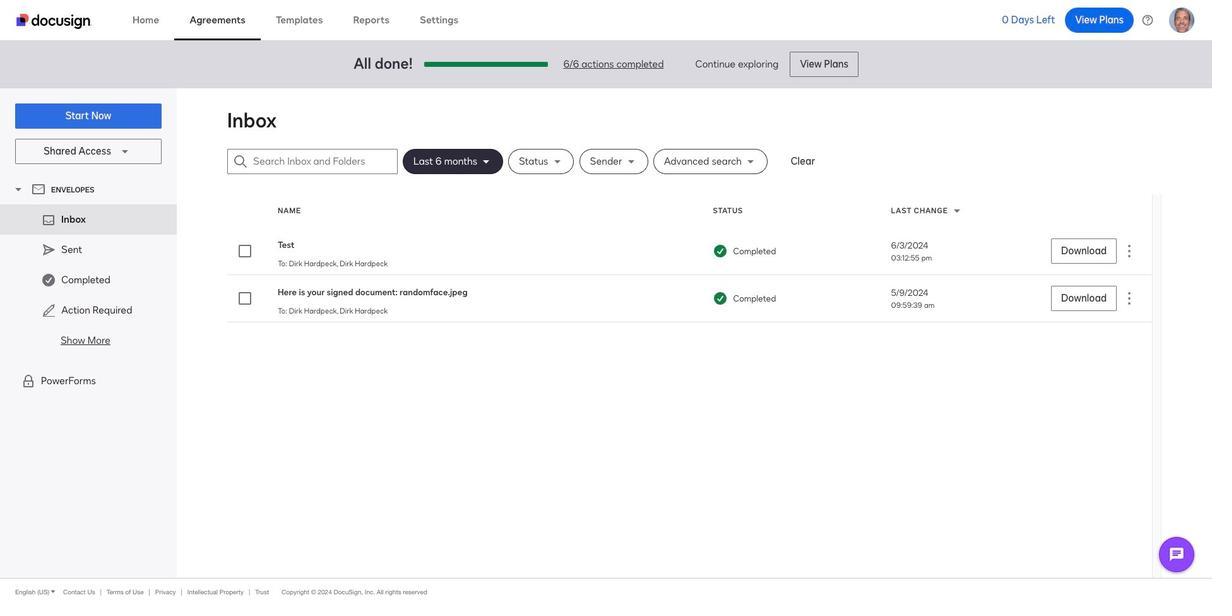 Task type: locate. For each thing, give the bounding box(es) containing it.
secondary navigation
[[0, 88, 177, 579]]

manage filters group
[[403, 149, 773, 174]]

Search Inbox and Folders text field
[[253, 150, 397, 174]]

your uploaded profile image image
[[1170, 7, 1195, 33]]

docusign esignature image
[[16, 14, 92, 29]]



Task type: vqa. For each thing, say whether or not it's contained in the screenshot.
Manage Filters group at the top of page
yes



Task type: describe. For each thing, give the bounding box(es) containing it.
more info region
[[0, 579, 1213, 606]]



